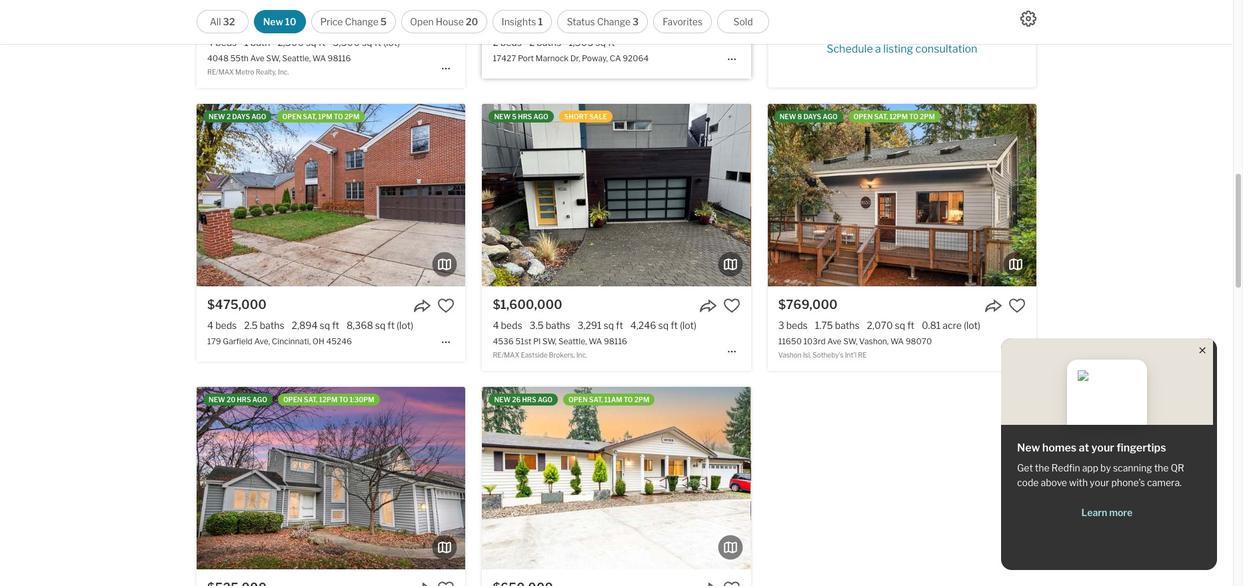 Task type: locate. For each thing, give the bounding box(es) containing it.
1 days from the left
[[232, 113, 250, 121]]

1 vertical spatial 5
[[512, 113, 517, 121]]

hrs for 5
[[518, 113, 532, 121]]

beds for $769,000
[[787, 320, 808, 332]]

1 left bath
[[244, 37, 249, 48]]

1 vertical spatial ave
[[828, 337, 842, 347]]

0 horizontal spatial 3
[[633, 16, 639, 27]]

20
[[466, 16, 478, 27], [227, 396, 236, 404]]

20 down the 'garfield'
[[227, 396, 236, 404]]

ave
[[250, 54, 265, 64], [828, 337, 842, 347]]

(lot) right 8,368
[[397, 320, 414, 332]]

inc. right realty, at top left
[[278, 68, 289, 76]]

1 vertical spatial new
[[1018, 442, 1041, 455]]

photo of 179 garfield ave, cincinnati, oh 45246 image
[[0, 104, 197, 287], [197, 104, 466, 287], [466, 104, 734, 287]]

3 up the 11650
[[779, 320, 785, 332]]

$1,600,000
[[493, 298, 563, 312]]

4 for $975,000
[[207, 37, 214, 48]]

seattle, down 2,300 sq ft
[[282, 54, 311, 64]]

0 vertical spatial 5
[[381, 16, 387, 27]]

baths
[[537, 37, 562, 48], [260, 320, 284, 332], [546, 320, 570, 332], [835, 320, 860, 332]]

4 beds up 4536
[[493, 320, 523, 332]]

0 horizontal spatial new
[[263, 16, 283, 27]]

ft up ca
[[608, 37, 615, 48]]

(lot) for $1,600,000
[[680, 320, 697, 332]]

sw, inside 4536 51st pl sw, seattle, wa 98116 re/max eastside brokers, inc.
[[543, 337, 557, 347]]

wa down 2,300 sq ft
[[313, 54, 326, 64]]

inc. inside 4536 51st pl sw, seattle, wa 98116 re/max eastside brokers, inc.
[[577, 352, 587, 360]]

1 horizontal spatial the
[[1155, 463, 1169, 474]]

favorites
[[663, 16, 703, 27]]

1 photo of 11650 103rd ave sw, vashon, wa 98070 image from the left
[[499, 104, 768, 287]]

3 up the 92064
[[633, 16, 639, 27]]

sq for 2,070
[[895, 320, 906, 332]]

beds up 4048
[[216, 37, 237, 48]]

hrs right 26
[[522, 396, 537, 404]]

change for 5
[[345, 16, 379, 27]]

12pm for 1:30pm
[[319, 396, 338, 404]]

2
[[493, 37, 499, 48], [529, 37, 535, 48], [227, 113, 231, 121]]

photo of 3797 chimney hill dr, blue ash, oh 45241 image
[[0, 388, 197, 570], [197, 388, 466, 570], [466, 388, 734, 570]]

0 horizontal spatial 2
[[227, 113, 231, 121]]

4 up 4536
[[493, 320, 499, 332]]

1 horizontal spatial inc.
[[577, 352, 587, 360]]

4 up '179'
[[207, 320, 214, 332]]

re/max inside "4048 55th ave sw, seattle, wa 98116 re/max metro realty, inc."
[[207, 68, 234, 76]]

5
[[381, 16, 387, 27], [512, 113, 517, 121]]

98116 for $975,000
[[328, 54, 351, 64]]

0 horizontal spatial days
[[232, 113, 250, 121]]

1 horizontal spatial 20
[[466, 16, 478, 27]]

98116 inside "4048 55th ave sw, seattle, wa 98116 re/max metro realty, inc."
[[328, 54, 351, 64]]

8,368 sq ft (lot)
[[347, 320, 414, 332]]

ft for 1,305 sq ft
[[608, 37, 615, 48]]

re/max down 4048
[[207, 68, 234, 76]]

0 vertical spatial seattle,
[[282, 54, 311, 64]]

Open House radio
[[401, 10, 487, 33]]

ft right 4,246
[[671, 320, 678, 332]]

0 horizontal spatial wa
[[313, 54, 326, 64]]

new 20 hrs ago
[[209, 396, 267, 404]]

2 the from the left
[[1155, 463, 1169, 474]]

favorite button image for $1,600,000
[[723, 298, 741, 315]]

re/max down 4536
[[493, 352, 520, 360]]

1 horizontal spatial change
[[597, 16, 631, 27]]

photo of 11650 103rd ave sw, vashon, wa 98070 image
[[499, 104, 768, 287], [768, 104, 1037, 287], [1037, 104, 1244, 287]]

$749,000
[[493, 15, 552, 29]]

98070
[[906, 337, 932, 347]]

ca
[[610, 54, 621, 64]]

inc. right "brokers,"
[[577, 352, 587, 360]]

your
[[1092, 442, 1115, 455], [1090, 477, 1110, 489]]

marnock
[[536, 54, 569, 64]]

new for $475,000
[[209, 113, 225, 121]]

new inside option
[[263, 16, 283, 27]]

inc. for $1,600,000
[[577, 352, 587, 360]]

new down the 17427
[[494, 113, 511, 121]]

beds up the 11650
[[787, 320, 808, 332]]

re/max inside 4536 51st pl sw, seattle, wa 98116 re/max eastside brokers, inc.
[[493, 352, 520, 360]]

change inside radio
[[345, 16, 379, 27]]

sq for 4,246
[[659, 320, 669, 332]]

1 horizontal spatial re/max
[[493, 352, 520, 360]]

sq for 1,305
[[596, 37, 606, 48]]

the
[[1036, 463, 1050, 474], [1155, 463, 1169, 474]]

dr,
[[571, 54, 580, 64]]

2 baths
[[529, 37, 562, 48]]

(lot) right acre
[[964, 320, 981, 332]]

1 up 2 baths
[[538, 16, 543, 27]]

0 horizontal spatial seattle,
[[282, 54, 311, 64]]

ave up sotheby's
[[828, 337, 842, 347]]

open for open sat, 11am to 2pm
[[569, 396, 588, 404]]

seattle, inside 4536 51st pl sw, seattle, wa 98116 re/max eastside brokers, inc.
[[559, 337, 587, 347]]

51st
[[516, 337, 532, 347]]

20 right house
[[466, 16, 478, 27]]

sw, for $1,600,000
[[543, 337, 557, 347]]

0 vertical spatial inc.
[[278, 68, 289, 76]]

0 horizontal spatial 1
[[244, 37, 249, 48]]

option group
[[196, 10, 770, 33]]

1 horizontal spatial 2
[[493, 37, 499, 48]]

1:30pm
[[350, 396, 375, 404]]

0 horizontal spatial 2pm
[[345, 113, 360, 121]]

sat, for open sat, 12pm to 1:30pm
[[304, 396, 318, 404]]

change inside option
[[597, 16, 631, 27]]

re/max for $1,600,000
[[493, 352, 520, 360]]

favorite button image
[[438, 298, 455, 315], [1009, 298, 1026, 315]]

new for $769,000
[[780, 113, 797, 121]]

sw, for $769,000
[[844, 337, 858, 347]]

1 change from the left
[[345, 16, 379, 27]]

1 horizontal spatial 12pm
[[890, 113, 908, 121]]

ago down realty, at top left
[[252, 113, 266, 121]]

2pm
[[345, 113, 360, 121], [920, 113, 935, 121], [635, 396, 650, 404]]

change up 1,305 sq ft
[[597, 16, 631, 27]]

ago right 8
[[823, 113, 838, 121]]

ave for $769,000
[[828, 337, 842, 347]]

open right new 8 days ago
[[854, 113, 873, 121]]

1 vertical spatial 98116
[[604, 337, 627, 347]]

baths for $769,000
[[835, 320, 860, 332]]

1 vertical spatial re/max
[[493, 352, 520, 360]]

ago down ave, at the left bottom
[[252, 396, 267, 404]]

days down metro
[[232, 113, 250, 121]]

2 horizontal spatial 2
[[529, 37, 535, 48]]

5 down the 17427
[[512, 113, 517, 121]]

sw, right pl
[[543, 337, 557, 347]]

beds up the 'garfield'
[[216, 320, 237, 332]]

179 garfield ave, cincinnati, oh 45246
[[207, 337, 352, 347]]

0 vertical spatial 1
[[538, 16, 543, 27]]

baths right 3.5
[[546, 320, 570, 332]]

1,305 sq ft
[[569, 37, 615, 48]]

sw, inside 11650 103rd ave sw, vashon, wa 98070 vashon isl. sotheby's int'l re
[[844, 337, 858, 347]]

98116 inside 4536 51st pl sw, seattle, wa 98116 re/max eastside brokers, inc.
[[604, 337, 627, 347]]

1 vertical spatial inc.
[[577, 352, 587, 360]]

1 horizontal spatial seattle,
[[559, 337, 587, 347]]

ft up 98070
[[908, 320, 915, 332]]

wa for $975,000
[[313, 54, 326, 64]]

price change 5
[[320, 16, 387, 27]]

4536
[[493, 337, 514, 347]]

98116 down '5,500'
[[328, 54, 351, 64]]

qr
[[1171, 463, 1185, 474]]

8
[[798, 113, 802, 121]]

ft for 4,246 sq ft (lot)
[[671, 320, 678, 332]]

photo of 4048 55th ave sw, seattle, wa 98116 image
[[197, 0, 466, 3]]

your right at
[[1092, 442, 1115, 455]]

3 photo of 18703 sw vashon hwy, vashon, wa 98070 image from the left
[[751, 388, 1020, 570]]

sw, up realty, at top left
[[266, 54, 281, 64]]

0 vertical spatial new
[[263, 16, 283, 27]]

wa down 3,291 sq ft
[[589, 337, 602, 347]]

Price Change radio
[[311, 10, 396, 33]]

sq for 3,291
[[604, 320, 614, 332]]

new down '179'
[[209, 396, 225, 404]]

new 26 hrs ago
[[494, 396, 553, 404]]

redfin
[[1052, 463, 1081, 474]]

open for open sat, 12pm to 1:30pm
[[283, 396, 303, 404]]

ave down 1 bath
[[250, 54, 265, 64]]

2 up the 17427
[[493, 37, 499, 48]]

new
[[209, 113, 225, 121], [494, 113, 511, 121], [780, 113, 797, 121], [209, 396, 225, 404], [494, 396, 511, 404]]

beds
[[216, 37, 237, 48], [501, 37, 522, 48], [216, 320, 237, 332], [501, 320, 523, 332], [787, 320, 808, 332]]

4048 55th ave sw, seattle, wa 98116 re/max metro realty, inc.
[[207, 54, 351, 76]]

favorite button image for $975,000
[[438, 14, 455, 31]]

0 vertical spatial 3
[[633, 16, 639, 27]]

to for open sat, 1pm to 2pm
[[334, 113, 343, 121]]

insights 1
[[502, 16, 543, 27]]

0 horizontal spatial 98116
[[328, 54, 351, 64]]

hrs for 26
[[522, 396, 537, 404]]

beds for $975,000
[[216, 37, 237, 48]]

app install qr code image
[[1078, 371, 1137, 415]]

1 inside insights "option"
[[538, 16, 543, 27]]

1 horizontal spatial ave
[[828, 337, 842, 347]]

baths for $1,600,000
[[546, 320, 570, 332]]

2 horizontal spatial sw,
[[844, 337, 858, 347]]

2 photo of 179 garfield ave, cincinnati, oh 45246 image from the left
[[197, 104, 466, 287]]

2 change from the left
[[597, 16, 631, 27]]

11am
[[605, 396, 623, 404]]

open
[[282, 113, 302, 121], [854, 113, 873, 121], [283, 396, 303, 404], [569, 396, 588, 404]]

4 beds for $475,000
[[207, 320, 237, 332]]

new 2 days ago
[[209, 113, 266, 121]]

0 vertical spatial ave
[[250, 54, 265, 64]]

1 horizontal spatial favorite button image
[[1009, 298, 1026, 315]]

ft
[[318, 37, 326, 48], [374, 37, 382, 48], [608, 37, 615, 48], [332, 320, 339, 332], [388, 320, 395, 332], [616, 320, 623, 332], [671, 320, 678, 332], [908, 320, 915, 332]]

2 up port
[[529, 37, 535, 48]]

1 horizontal spatial 2pm
[[635, 396, 650, 404]]

179
[[207, 337, 221, 347]]

1 favorite button image from the left
[[438, 298, 455, 315]]

4 up 4048
[[207, 37, 214, 48]]

0 vertical spatial 12pm
[[890, 113, 908, 121]]

ago left short on the top left of page
[[534, 113, 549, 121]]

wa inside "4048 55th ave sw, seattle, wa 98116 re/max metro realty, inc."
[[313, 54, 326, 64]]

wa inside 11650 103rd ave sw, vashon, wa 98070 vashon isl. sotheby's int'l re
[[891, 337, 904, 347]]

photo of 4536 51st pl sw, seattle, wa 98116 image
[[214, 104, 482, 287], [482, 104, 751, 287], [751, 104, 1020, 287]]

favorite button checkbox for $975,000
[[438, 14, 455, 31]]

4536 51st pl sw, seattle, wa 98116 re/max eastside brokers, inc.
[[493, 337, 627, 360]]

0 horizontal spatial 20
[[227, 396, 236, 404]]

0 horizontal spatial re/max
[[207, 68, 234, 76]]

5,500 sq ft (lot)
[[333, 37, 400, 48]]

0 horizontal spatial favorite button image
[[438, 298, 455, 315]]

hrs left short on the top left of page
[[518, 113, 532, 121]]

sq right '5,500'
[[362, 37, 372, 48]]

new left 8
[[780, 113, 797, 121]]

beds up 4536
[[501, 320, 523, 332]]

0 horizontal spatial sw,
[[266, 54, 281, 64]]

Status Change radio
[[558, 10, 648, 33]]

baths right '1.75'
[[835, 320, 860, 332]]

new for new 10
[[263, 16, 283, 27]]

sq right 4,246
[[659, 320, 669, 332]]

2pm for $475,000
[[345, 113, 360, 121]]

sq up 'oh'
[[320, 320, 330, 332]]

favorite button checkbox
[[723, 14, 741, 31], [1009, 298, 1026, 315], [438, 581, 455, 587], [723, 581, 741, 587]]

days for $769,000
[[804, 113, 822, 121]]

favorite button checkbox for open sat, 12pm to 2pm
[[1009, 298, 1026, 315]]

new down 4048
[[209, 113, 225, 121]]

(lot)
[[384, 37, 400, 48], [397, 320, 414, 332], [680, 320, 697, 332], [964, 320, 981, 332]]

2 favorite button image from the left
[[1009, 298, 1026, 315]]

0 horizontal spatial inc.
[[278, 68, 289, 76]]

sw, up int'l
[[844, 337, 858, 347]]

favorite button checkbox for open sat, 11am to 2pm
[[723, 581, 741, 587]]

change up the 5,500 sq ft (lot)
[[345, 16, 379, 27]]

photo of 18703 sw vashon hwy, vashon, wa 98070 image
[[214, 388, 482, 570], [482, 388, 751, 570], [751, 388, 1020, 570]]

1 vertical spatial your
[[1090, 477, 1110, 489]]

sat, for open sat, 12pm to 2pm
[[875, 113, 888, 121]]

the right get
[[1036, 463, 1050, 474]]

open left 11am
[[569, 396, 588, 404]]

ft for 2,300 sq ft
[[318, 37, 326, 48]]

2 horizontal spatial wa
[[891, 337, 904, 347]]

ft left 4,246
[[616, 320, 623, 332]]

wa down 2,070 sq ft
[[891, 337, 904, 347]]

5 up the 5,500 sq ft (lot)
[[381, 16, 387, 27]]

your inside 'get the redfin app by scanning the qr code above with your phone's camera.'
[[1090, 477, 1110, 489]]

beds up the 17427
[[501, 37, 522, 48]]

new up get
[[1018, 442, 1041, 455]]

2 days from the left
[[804, 113, 822, 121]]

1pm
[[318, 113, 333, 121]]

sq
[[306, 37, 316, 48], [362, 37, 372, 48], [596, 37, 606, 48], [320, 320, 330, 332], [375, 320, 386, 332], [604, 320, 614, 332], [659, 320, 669, 332], [895, 320, 906, 332]]

0 horizontal spatial 12pm
[[319, 396, 338, 404]]

baths up marnock
[[537, 37, 562, 48]]

open right 'new 20 hrs ago'
[[283, 396, 303, 404]]

inc. inside "4048 55th ave sw, seattle, wa 98116 re/max metro realty, inc."
[[278, 68, 289, 76]]

98116 down 3,291 sq ft
[[604, 337, 627, 347]]

0 vertical spatial 20
[[466, 16, 478, 27]]

0 horizontal spatial change
[[345, 16, 379, 27]]

sq right 2,070
[[895, 320, 906, 332]]

favorite button image
[[438, 14, 455, 31], [723, 14, 741, 31], [723, 298, 741, 315], [438, 581, 455, 587], [723, 581, 741, 587]]

days right 8
[[804, 113, 822, 121]]

sq right 2,300
[[306, 37, 316, 48]]

hrs
[[518, 113, 532, 121], [237, 396, 251, 404], [522, 396, 537, 404]]

wa inside 4536 51st pl sw, seattle, wa 98116 re/max eastside brokers, inc.
[[589, 337, 602, 347]]

20 inside open house radio
[[466, 16, 478, 27]]

(lot) right 4,246
[[680, 320, 697, 332]]

ft up 45246
[[332, 320, 339, 332]]

1
[[538, 16, 543, 27], [244, 37, 249, 48]]

8,368
[[347, 320, 373, 332]]

your down by
[[1090, 477, 1110, 489]]

seattle, for $975,000
[[282, 54, 311, 64]]

2 for 2 beds
[[493, 37, 499, 48]]

4 beds up 4048
[[207, 37, 237, 48]]

new left 10
[[263, 16, 283, 27]]

2 photo of 4536 51st pl sw, seattle, wa 98116 image from the left
[[482, 104, 751, 287]]

ave inside 11650 103rd ave sw, vashon, wa 98070 vashon isl. sotheby's int'l re
[[828, 337, 842, 347]]

sat,
[[303, 113, 317, 121], [875, 113, 888, 121], [304, 396, 318, 404], [589, 396, 603, 404]]

sw, inside "4048 55th ave sw, seattle, wa 98116 re/max metro realty, inc."
[[266, 54, 281, 64]]

sw,
[[266, 54, 281, 64], [543, 337, 557, 347], [844, 337, 858, 347]]

1 vertical spatial 3
[[779, 320, 785, 332]]

4,246 sq ft (lot)
[[631, 320, 697, 332]]

ago for $769,000
[[823, 113, 838, 121]]

new for new homes at your fingertips
[[1018, 442, 1041, 455]]

seattle,
[[282, 54, 311, 64], [559, 337, 587, 347]]

1 horizontal spatial new
[[1018, 442, 1041, 455]]

0 horizontal spatial 5
[[381, 16, 387, 27]]

favorite button checkbox for $1,600,000
[[723, 298, 741, 315]]

seattle, inside "4048 55th ave sw, seattle, wa 98116 re/max metro realty, inc."
[[282, 54, 311, 64]]

sq right 3,291
[[604, 320, 614, 332]]

0 horizontal spatial the
[[1036, 463, 1050, 474]]

insights
[[502, 16, 537, 27]]

get
[[1018, 463, 1034, 474]]

4 beds up '179'
[[207, 320, 237, 332]]

isl.
[[803, 352, 812, 360]]

phone's
[[1112, 477, 1146, 489]]

3 photo of 11650 103rd ave sw, vashon, wa 98070 image from the left
[[1037, 104, 1244, 287]]

1 vertical spatial 12pm
[[319, 396, 338, 404]]

open sat, 12pm to 1:30pm
[[283, 396, 375, 404]]

ft right 8,368
[[388, 320, 395, 332]]

1 vertical spatial seattle,
[[559, 337, 587, 347]]

5 inside price change radio
[[381, 16, 387, 27]]

ago
[[252, 113, 266, 121], [534, 113, 549, 121], [823, 113, 838, 121], [252, 396, 267, 404], [538, 396, 553, 404]]

0 vertical spatial 98116
[[328, 54, 351, 64]]

sale
[[590, 113, 608, 121]]

0 vertical spatial re/max
[[207, 68, 234, 76]]

sat, for open sat, 1pm to 2pm
[[303, 113, 317, 121]]

ft right '5,500'
[[374, 37, 382, 48]]

55th
[[230, 54, 249, 64]]

favorite button checkbox
[[438, 14, 455, 31], [438, 298, 455, 315], [723, 298, 741, 315]]

1 horizontal spatial sw,
[[543, 337, 557, 347]]

option group containing all
[[196, 10, 770, 33]]

2 horizontal spatial 2pm
[[920, 113, 935, 121]]

ago for $1,600,000
[[534, 113, 549, 121]]

all
[[210, 16, 221, 27]]

baths up 179 garfield ave, cincinnati, oh 45246
[[260, 320, 284, 332]]

1 horizontal spatial 1
[[538, 16, 543, 27]]

4
[[207, 37, 214, 48], [207, 320, 214, 332], [493, 320, 499, 332]]

2 down 4048
[[227, 113, 231, 121]]

1 horizontal spatial 98116
[[604, 337, 627, 347]]

ft for 8,368 sq ft (lot)
[[388, 320, 395, 332]]

ft down price
[[318, 37, 326, 48]]

hrs down the 'garfield'
[[237, 396, 251, 404]]

photo of 17427 port marnock dr, poway, ca 92064 image
[[214, 0, 482, 3]]

ave inside "4048 55th ave sw, seattle, wa 98116 re/max metro realty, inc."
[[250, 54, 265, 64]]

the up camera.
[[1155, 463, 1169, 474]]

(lot) down price change radio
[[384, 37, 400, 48]]

open left the 1pm
[[282, 113, 302, 121]]

1 horizontal spatial wa
[[589, 337, 602, 347]]

0 horizontal spatial ave
[[250, 54, 265, 64]]

sq right 8,368
[[375, 320, 386, 332]]

schedule a listing consultation
[[827, 42, 978, 55]]

fingertips
[[1117, 442, 1167, 455]]

sq up poway,
[[596, 37, 606, 48]]

seattle, up "brokers,"
[[559, 337, 587, 347]]

1 horizontal spatial days
[[804, 113, 822, 121]]

beds for $749,000
[[501, 37, 522, 48]]

camera.
[[1148, 477, 1182, 489]]



Task type: describe. For each thing, give the bounding box(es) containing it.
ago right 26
[[538, 396, 553, 404]]

code
[[1018, 477, 1039, 489]]

vashon,
[[860, 337, 889, 347]]

4 beds for $1,600,000
[[493, 320, 523, 332]]

3 beds
[[779, 320, 808, 332]]

1.75
[[815, 320, 833, 332]]

beds for $475,000
[[216, 320, 237, 332]]

4 for $1,600,000
[[493, 320, 499, 332]]

2,894
[[292, 320, 318, 332]]

1,305
[[569, 37, 594, 48]]

oh
[[313, 337, 325, 347]]

sq for 8,368
[[375, 320, 386, 332]]

2 photo of 11650 103rd ave sw, vashon, wa 98070 image from the left
[[768, 104, 1037, 287]]

0.81 acre (lot)
[[922, 320, 981, 332]]

poway,
[[582, 54, 608, 64]]

open for open sat, 1pm to 2pm
[[282, 113, 302, 121]]

All radio
[[196, 10, 248, 33]]

metro
[[235, 68, 254, 76]]

11650 103rd ave sw, vashon, wa 98070 vashon isl. sotheby's int'l re
[[779, 337, 932, 360]]

hrs for 20
[[237, 396, 251, 404]]

at
[[1079, 442, 1090, 455]]

wa for $769,000
[[891, 337, 904, 347]]

new for $1,600,000
[[494, 113, 511, 121]]

1.75 baths
[[815, 320, 860, 332]]

new 10
[[263, 16, 296, 27]]

2,070 sq ft
[[867, 320, 915, 332]]

ft for 3,291 sq ft
[[616, 320, 623, 332]]

2.5
[[244, 320, 258, 332]]

(lot) for $475,000
[[397, 320, 414, 332]]

17427 port marnock dr, poway, ca 92064
[[493, 54, 649, 64]]

seattle, for $1,600,000
[[559, 337, 587, 347]]

new left 26
[[494, 396, 511, 404]]

3 photo of 179 garfield ave, cincinnati, oh 45246 image from the left
[[466, 104, 734, 287]]

3 inside status change option
[[633, 16, 639, 27]]

1 photo of 179 garfield ave, cincinnati, oh 45246 image from the left
[[0, 104, 197, 287]]

short
[[565, 113, 588, 121]]

scanning
[[1114, 463, 1153, 474]]

favorite button image for $475,000
[[438, 298, 455, 315]]

short sale
[[565, 113, 608, 121]]

status change 3
[[567, 16, 639, 27]]

by
[[1101, 463, 1112, 474]]

2 photo of 18703 sw vashon hwy, vashon, wa 98070 image from the left
[[482, 388, 751, 570]]

Sold radio
[[718, 10, 770, 33]]

1 photo of 18703 sw vashon hwy, vashon, wa 98070 image from the left
[[214, 388, 482, 570]]

app
[[1083, 463, 1099, 474]]

4048
[[207, 54, 229, 64]]

change for 3
[[597, 16, 631, 27]]

inc. for $975,000
[[278, 68, 289, 76]]

12pm for 2pm
[[890, 113, 908, 121]]

garfield
[[223, 337, 253, 347]]

3.5
[[530, 320, 544, 332]]

98116 for $1,600,000
[[604, 337, 627, 347]]

2 photo of 3797 chimney hill dr, blue ash, oh 45241 image from the left
[[197, 388, 466, 570]]

ft for 5,500 sq ft (lot)
[[374, 37, 382, 48]]

favorite button checkbox for open sat, 12pm to 1:30pm
[[438, 581, 455, 587]]

2 for 2 baths
[[529, 37, 535, 48]]

status
[[567, 16, 595, 27]]

all 32
[[210, 16, 235, 27]]

1 vertical spatial 1
[[244, 37, 249, 48]]

4 beds for $975,000
[[207, 37, 237, 48]]

baths for $475,000
[[260, 320, 284, 332]]

pl
[[534, 337, 541, 347]]

sat, for open sat, 11am to 2pm
[[589, 396, 603, 404]]

sq for 5,500
[[362, 37, 372, 48]]

eastside
[[521, 352, 548, 360]]

favorite button image for $749,000
[[723, 14, 741, 31]]

0.81
[[922, 320, 941, 332]]

ave,
[[254, 337, 270, 347]]

bath
[[251, 37, 270, 48]]

new 8 days ago
[[780, 113, 838, 121]]

3,291
[[578, 320, 602, 332]]

learn
[[1082, 507, 1108, 519]]

2,894 sq ft
[[292, 320, 339, 332]]

re/max for $975,000
[[207, 68, 234, 76]]

sq for 2,894
[[320, 320, 330, 332]]

2,300 sq ft
[[278, 37, 326, 48]]

acre
[[943, 320, 962, 332]]

0 vertical spatial your
[[1092, 442, 1115, 455]]

3 photo of 3797 chimney hill dr, blue ash, oh 45241 image from the left
[[466, 388, 734, 570]]

17427
[[493, 54, 516, 64]]

sq for 2,300
[[306, 37, 316, 48]]

92064
[[623, 54, 649, 64]]

open sat, 12pm to 2pm
[[854, 113, 935, 121]]

with
[[1070, 477, 1088, 489]]

open sat, 1pm to 2pm
[[282, 113, 360, 121]]

Favorites radio
[[654, 10, 712, 33]]

2pm for $769,000
[[920, 113, 935, 121]]

a
[[876, 42, 882, 55]]

2 beds
[[493, 37, 522, 48]]

realty,
[[256, 68, 277, 76]]

45246
[[326, 337, 352, 347]]

int'l
[[845, 352, 857, 360]]

sotheby's
[[813, 352, 844, 360]]

favorite button checkbox for $475,000
[[438, 298, 455, 315]]

4 for $475,000
[[207, 320, 214, 332]]

above
[[1041, 477, 1068, 489]]

open
[[410, 16, 434, 27]]

brokers,
[[549, 352, 575, 360]]

2,300
[[278, 37, 304, 48]]

to for open sat, 11am to 2pm
[[624, 396, 633, 404]]

(lot) for $975,000
[[384, 37, 400, 48]]

26
[[512, 396, 521, 404]]

1 horizontal spatial 3
[[779, 320, 785, 332]]

open house 20
[[410, 16, 478, 27]]

Insights radio
[[493, 10, 552, 33]]

ave for $975,000
[[250, 54, 265, 64]]

to for open sat, 12pm to 1:30pm
[[339, 396, 348, 404]]

days for $475,000
[[232, 113, 250, 121]]

vashon
[[779, 352, 802, 360]]

1 vertical spatial 20
[[227, 396, 236, 404]]

get the redfin app by scanning the qr code above with your phone's camera.
[[1018, 463, 1185, 489]]

port
[[518, 54, 534, 64]]

open sat, 11am to 2pm
[[569, 396, 650, 404]]

open for open sat, 12pm to 2pm
[[854, 113, 873, 121]]

11650
[[779, 337, 802, 347]]

sold
[[734, 16, 753, 27]]

beds for $1,600,000
[[501, 320, 523, 332]]

ft for 2,070 sq ft
[[908, 320, 915, 332]]

favorite button image for $769,000
[[1009, 298, 1026, 315]]

baths for $749,000
[[537, 37, 562, 48]]

1 the from the left
[[1036, 463, 1050, 474]]

2,070
[[867, 320, 893, 332]]

10
[[285, 16, 296, 27]]

consultation
[[916, 42, 978, 55]]

32
[[223, 16, 235, 27]]

to for open sat, 12pm to 2pm
[[910, 113, 919, 121]]

new 5 hrs ago
[[494, 113, 549, 121]]

1 horizontal spatial 5
[[512, 113, 517, 121]]

1 photo of 3797 chimney hill dr, blue ash, oh 45241 image from the left
[[0, 388, 197, 570]]

New radio
[[254, 10, 306, 33]]

4,246
[[631, 320, 657, 332]]

ago for $475,000
[[252, 113, 266, 121]]

re
[[858, 352, 867, 360]]

ft for 2,894 sq ft
[[332, 320, 339, 332]]

3 photo of 4536 51st pl sw, seattle, wa 98116 image from the left
[[751, 104, 1020, 287]]

more
[[1110, 507, 1133, 519]]

homes
[[1043, 442, 1077, 455]]

2.5 baths
[[244, 320, 284, 332]]

1 photo of 4536 51st pl sw, seattle, wa 98116 image from the left
[[214, 104, 482, 287]]

wa for $1,600,000
[[589, 337, 602, 347]]

house
[[436, 16, 464, 27]]

sw, for $975,000
[[266, 54, 281, 64]]

3,291 sq ft
[[578, 320, 623, 332]]

learn more link
[[1018, 507, 1197, 520]]

$769,000
[[779, 298, 838, 312]]

5,500
[[333, 37, 360, 48]]



Task type: vqa. For each thing, say whether or not it's contained in the screenshot.
the left Wa
yes



